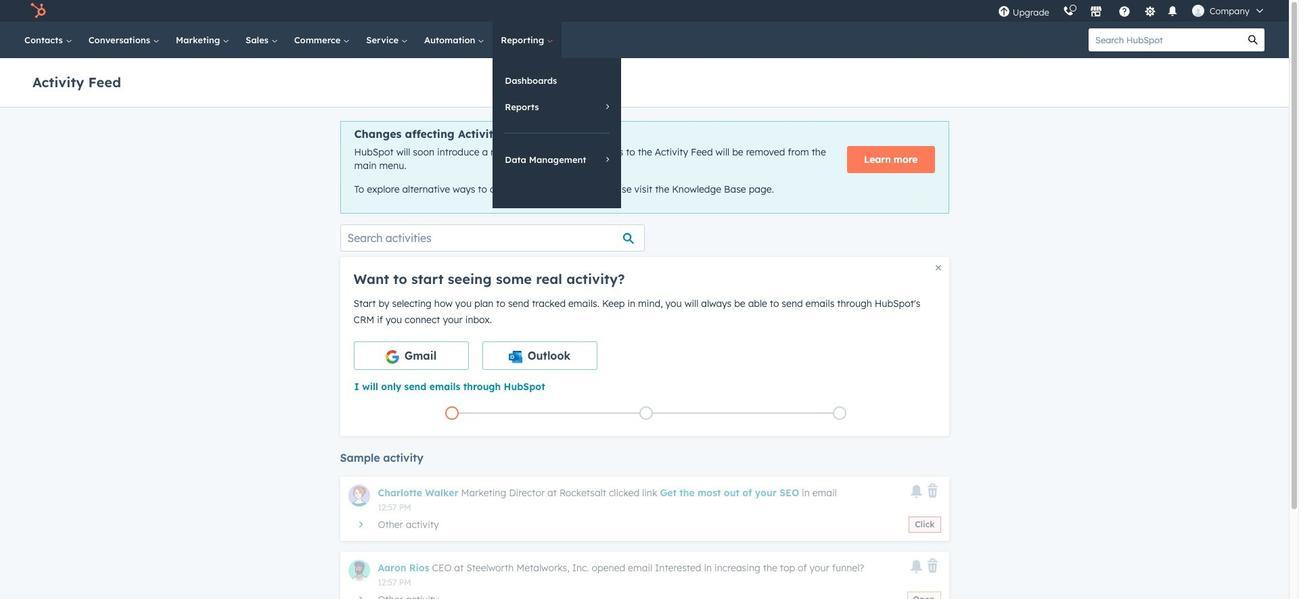 Task type: vqa. For each thing, say whether or not it's contained in the screenshot.
Pagination navigation
no



Task type: describe. For each thing, give the bounding box(es) containing it.
onboarding.steps.sendtrackedemailingmail.title image
[[643, 410, 649, 418]]

marketplaces image
[[1090, 6, 1103, 18]]

reporting menu
[[493, 58, 622, 208]]

Search HubSpot search field
[[1089, 28, 1242, 51]]

Search activities search field
[[340, 225, 645, 252]]



Task type: locate. For each thing, give the bounding box(es) containing it.
menu
[[992, 0, 1273, 22]]

None checkbox
[[354, 342, 469, 370], [482, 342, 597, 370], [354, 342, 469, 370], [482, 342, 597, 370]]

onboarding.steps.finalstep.title image
[[837, 410, 844, 418]]

jacob simon image
[[1193, 5, 1205, 17]]

close image
[[936, 265, 941, 271]]

list
[[355, 404, 937, 423]]



